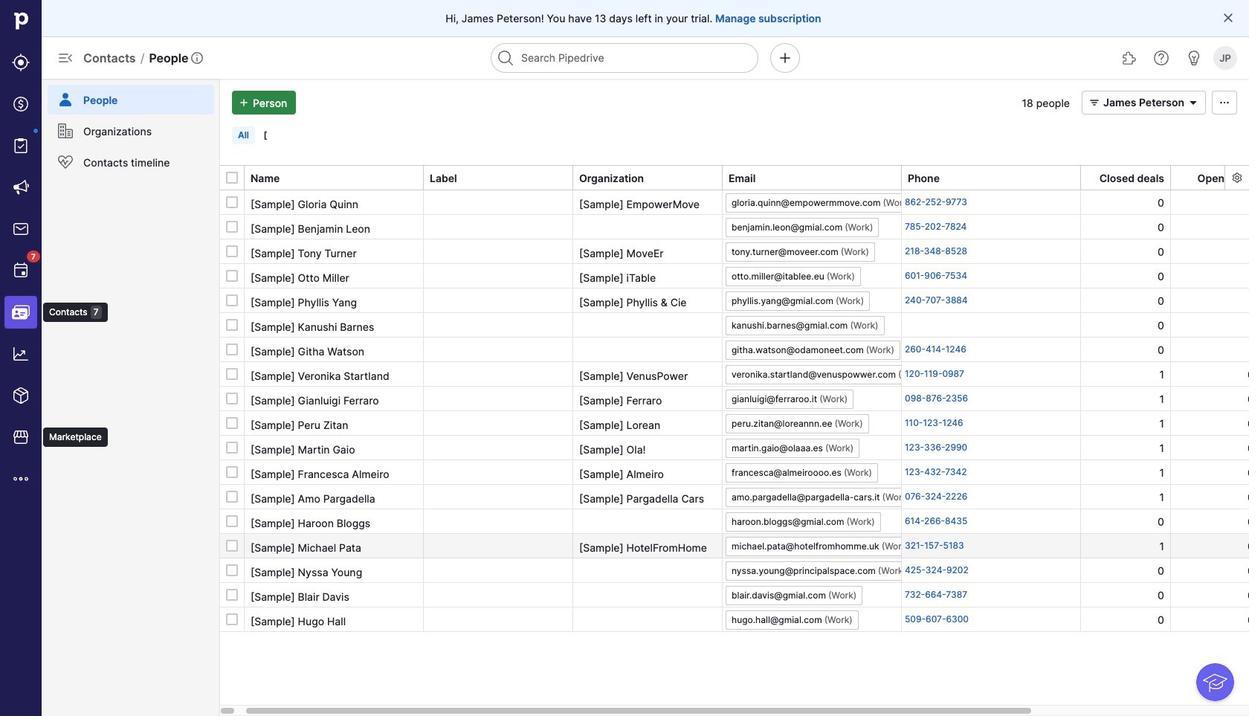 Task type: describe. For each thing, give the bounding box(es) containing it.
4 size s image from the top
[[226, 442, 238, 454]]

color undefined image
[[12, 137, 30, 155]]

12 size s image from the top
[[226, 614, 238, 626]]

5 size s image from the top
[[226, 516, 238, 528]]

Search Pipedrive field
[[491, 43, 759, 73]]

4 size s image from the top
[[226, 319, 238, 331]]

2 size s image from the top
[[226, 295, 238, 307]]

contacts image
[[12, 304, 30, 321]]

marketplace image
[[12, 429, 30, 446]]

1 size s image from the top
[[226, 196, 238, 208]]

0 vertical spatial menu item
[[42, 79, 220, 115]]

insights image
[[12, 345, 30, 363]]

quick add image
[[777, 49, 795, 67]]

11 size s image from the top
[[226, 589, 238, 601]]

9 size s image from the top
[[226, 491, 238, 503]]

sales assistant image
[[1186, 49, 1204, 67]]

6 size s image from the top
[[226, 368, 238, 380]]

menu toggle image
[[57, 49, 74, 67]]

6 size s image from the top
[[226, 540, 238, 552]]

campaigns image
[[12, 179, 30, 196]]

8 size s image from the top
[[226, 466, 238, 478]]



Task type: locate. For each thing, give the bounding box(es) containing it.
knowledge center bot, also known as kc bot is an onboarding assistant that allows you to see the list of onboarding items in one place for quick and easy reference. this improves your in-app experience. image
[[1197, 664, 1235, 702]]

color primary image
[[1223, 12, 1235, 24], [1086, 97, 1104, 109], [1185, 97, 1203, 109], [1216, 97, 1234, 109], [226, 172, 238, 184]]

deals image
[[12, 95, 30, 113]]

color primary inverted image
[[235, 97, 253, 109]]

3 size s image from the top
[[226, 393, 238, 405]]

3 size s image from the top
[[226, 246, 238, 257]]

size s image
[[226, 196, 238, 208], [226, 221, 238, 233], [226, 246, 238, 257], [226, 319, 238, 331], [226, 344, 238, 356], [226, 368, 238, 380], [226, 417, 238, 429], [226, 466, 238, 478], [226, 491, 238, 503], [226, 565, 238, 577], [226, 589, 238, 601], [226, 614, 238, 626]]

sales inbox image
[[12, 220, 30, 238]]

color undefined image
[[57, 91, 74, 109], [57, 122, 74, 140], [57, 153, 74, 171], [12, 262, 30, 280]]

home image
[[10, 10, 32, 32]]

7 size s image from the top
[[226, 417, 238, 429]]

products image
[[12, 387, 30, 405]]

2 size s image from the top
[[226, 221, 238, 233]]

menu
[[0, 0, 108, 716], [42, 79, 220, 716]]

size s image
[[226, 270, 238, 282], [226, 295, 238, 307], [226, 393, 238, 405], [226, 442, 238, 454], [226, 516, 238, 528], [226, 540, 238, 552]]

more image
[[12, 470, 30, 488]]

quick help image
[[1153, 49, 1171, 67]]

1 size s image from the top
[[226, 270, 238, 282]]

5 size s image from the top
[[226, 344, 238, 356]]

menu item
[[42, 79, 220, 115], [0, 292, 42, 333]]

1 vertical spatial menu item
[[0, 292, 42, 333]]

10 size s image from the top
[[226, 565, 238, 577]]

leads image
[[12, 54, 30, 71]]

info image
[[192, 52, 203, 64]]



Task type: vqa. For each thing, say whether or not it's contained in the screenshot.
COLOR PRIMARY INVERTED image
yes



